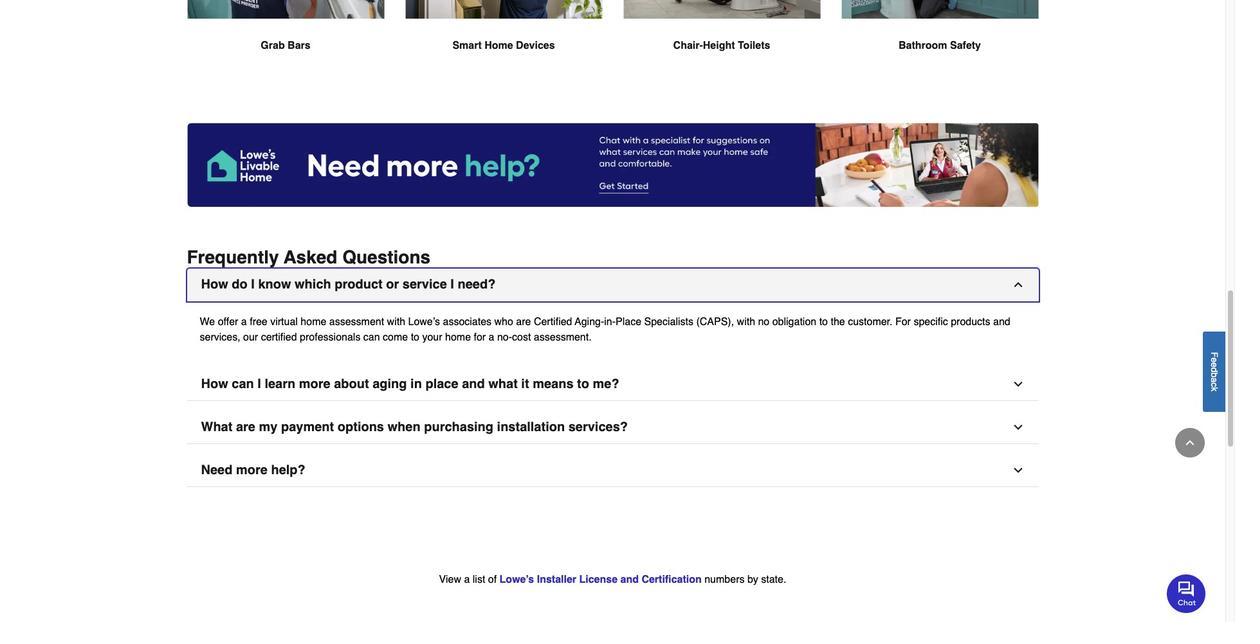 Task type: vqa. For each thing, say whether or not it's contained in the screenshot.
Devices
yes



Task type: locate. For each thing, give the bounding box(es) containing it.
to
[[819, 316, 828, 328], [411, 332, 419, 343], [577, 377, 589, 392]]

toilets
[[738, 40, 770, 52]]

and inside button
[[462, 377, 485, 392]]

how inside button
[[201, 377, 228, 392]]

help?
[[271, 463, 305, 478]]

e up 'b'
[[1209, 363, 1220, 368]]

for
[[474, 332, 486, 343]]

list
[[473, 574, 485, 586]]

can inside button
[[232, 377, 254, 392]]

1 vertical spatial are
[[236, 420, 255, 435]]

1 horizontal spatial are
[[516, 316, 531, 328]]

a lowe's independent service provider installing a chair-height toilet. image
[[623, 0, 821, 19]]

aging
[[373, 377, 407, 392]]

1 horizontal spatial can
[[363, 332, 380, 343]]

and
[[993, 316, 1010, 328], [462, 377, 485, 392], [620, 574, 639, 586]]

to inside how can i learn more about aging in place and what it means to me? button
[[577, 377, 589, 392]]

can
[[363, 332, 380, 343], [232, 377, 254, 392]]

chevron down image inside what are my payment options when purchasing installation services? button
[[1012, 421, 1024, 434]]

i for product
[[251, 277, 255, 292]]

chat with a specialist for suggestions on what services can make your home safe and comfortable. image
[[187, 123, 1039, 207]]

are
[[516, 316, 531, 328], [236, 420, 255, 435]]

bars
[[288, 40, 311, 52]]

come
[[383, 332, 408, 343]]

a lowe's independent service provider installing a grab bar in a shower. image
[[187, 0, 384, 19]]

a
[[241, 316, 247, 328], [489, 332, 494, 343], [1209, 378, 1220, 383], [464, 574, 470, 586]]

a inside button
[[1209, 378, 1220, 383]]

1 vertical spatial more
[[236, 463, 268, 478]]

need?
[[458, 277, 496, 292]]

to left the
[[819, 316, 828, 328]]

chevron up image inside scroll to top element
[[1184, 437, 1197, 450]]

need more help? button
[[187, 455, 1039, 488]]

2 horizontal spatial and
[[993, 316, 1010, 328]]

how can i learn more about aging in place and what it means to me?
[[201, 377, 619, 392]]

i for about
[[257, 377, 261, 392]]

0 horizontal spatial chevron up image
[[1012, 279, 1024, 291]]

0 horizontal spatial home
[[301, 316, 326, 328]]

by
[[747, 574, 758, 586]]

2 how from the top
[[201, 377, 228, 392]]

cost
[[512, 332, 531, 343]]

i inside button
[[257, 377, 261, 392]]

0 vertical spatial are
[[516, 316, 531, 328]]

0 vertical spatial chevron down image
[[1012, 378, 1024, 391]]

i right do
[[251, 277, 255, 292]]

i left learn
[[257, 377, 261, 392]]

service
[[403, 277, 447, 292]]

chevron up image
[[1012, 279, 1024, 291], [1184, 437, 1197, 450]]

1 horizontal spatial with
[[737, 316, 755, 328]]

and right products
[[993, 316, 1010, 328]]

grab bars link
[[187, 0, 384, 84]]

more right learn
[[299, 377, 330, 392]]

2 horizontal spatial i
[[451, 277, 454, 292]]

e
[[1209, 358, 1220, 363], [1209, 363, 1220, 368]]

1 vertical spatial chevron down image
[[1012, 421, 1024, 434]]

safety
[[950, 40, 981, 52]]

chevron down image for place
[[1012, 378, 1024, 391]]

do
[[232, 277, 247, 292]]

0 horizontal spatial to
[[411, 332, 419, 343]]

view a list of lowe's installer license and certification numbers by state.
[[439, 574, 786, 586]]

1 horizontal spatial chevron up image
[[1184, 437, 1197, 450]]

are inside we offer a free virtual home assessment with lowe's associates who are certified aging-in-place specialists (caps), with no obligation to the customer. for specific products and services, our certified professionals can come to your home for a no-cost assessment.
[[516, 316, 531, 328]]

1 horizontal spatial i
[[257, 377, 261, 392]]

0 horizontal spatial lowe's
[[408, 316, 440, 328]]

1 how from the top
[[201, 277, 228, 292]]

home down associates
[[445, 332, 471, 343]]

2 vertical spatial and
[[620, 574, 639, 586]]

2 chevron down image from the top
[[1012, 421, 1024, 434]]

i left need?
[[451, 277, 454, 292]]

0 horizontal spatial are
[[236, 420, 255, 435]]

in
[[410, 377, 422, 392]]

products
[[951, 316, 990, 328]]

how left do
[[201, 277, 228, 292]]

lowe's right of
[[500, 574, 534, 586]]

chevron down image for services?
[[1012, 421, 1024, 434]]

need more help?
[[201, 463, 305, 478]]

0 vertical spatial chevron up image
[[1012, 279, 1024, 291]]

what are my payment options when purchasing installation services?
[[201, 420, 628, 435]]

can inside we offer a free virtual home assessment with lowe's associates who are certified aging-in-place specialists (caps), with no obligation to the customer. for specific products and services, our certified professionals can come to your home for a no-cost assessment.
[[363, 332, 380, 343]]

customer.
[[848, 316, 893, 328]]

3 chevron down image from the top
[[1012, 464, 1024, 477]]

0 vertical spatial more
[[299, 377, 330, 392]]

1 vertical spatial how
[[201, 377, 228, 392]]

home up professionals
[[301, 316, 326, 328]]

0 vertical spatial how
[[201, 277, 228, 292]]

with left 'no'
[[737, 316, 755, 328]]

2 with from the left
[[737, 316, 755, 328]]

purchasing
[[424, 420, 493, 435]]

learn
[[265, 377, 295, 392]]

0 vertical spatial lowe's
[[408, 316, 440, 328]]

0 vertical spatial can
[[363, 332, 380, 343]]

1 chevron down image from the top
[[1012, 378, 1024, 391]]

chevron down image inside how can i learn more about aging in place and what it means to me? button
[[1012, 378, 1024, 391]]

more right need
[[236, 463, 268, 478]]

1 horizontal spatial to
[[577, 377, 589, 392]]

for
[[895, 316, 911, 328]]

no
[[758, 316, 770, 328]]

f
[[1209, 352, 1220, 358]]

1 vertical spatial chevron up image
[[1184, 437, 1197, 450]]

i
[[251, 277, 255, 292], [451, 277, 454, 292], [257, 377, 261, 392]]

our
[[243, 332, 258, 343]]

and left what
[[462, 377, 485, 392]]

how do i know which product or service i need?
[[201, 277, 496, 292]]

c
[[1209, 383, 1220, 387]]

more
[[299, 377, 330, 392], [236, 463, 268, 478]]

to left your
[[411, 332, 419, 343]]

f e e d b a c k button
[[1203, 332, 1225, 412]]

2 horizontal spatial to
[[819, 316, 828, 328]]

with
[[387, 316, 405, 328], [737, 316, 755, 328]]

and right license
[[620, 574, 639, 586]]

1 horizontal spatial and
[[620, 574, 639, 586]]

grab bars
[[261, 40, 311, 52]]

0 horizontal spatial more
[[236, 463, 268, 478]]

0 horizontal spatial and
[[462, 377, 485, 392]]

a lowe's independent service provider installing a smart home device by a home's front door. image
[[405, 0, 602, 19]]

installer
[[537, 574, 576, 586]]

lowe's
[[408, 316, 440, 328], [500, 574, 534, 586]]

can down assessment
[[363, 332, 380, 343]]

chevron down image inside need more help? button
[[1012, 464, 1024, 477]]

are up the cost
[[516, 316, 531, 328]]

scroll to top element
[[1175, 428, 1205, 458]]

lowe's up your
[[408, 316, 440, 328]]

specialists
[[644, 316, 693, 328]]

chevron down image
[[1012, 378, 1024, 391], [1012, 421, 1024, 434], [1012, 464, 1024, 477]]

1 vertical spatial to
[[411, 332, 419, 343]]

how for how can i learn more about aging in place and what it means to me?
[[201, 377, 228, 392]]

0 vertical spatial to
[[819, 316, 828, 328]]

questions
[[342, 247, 430, 268]]

how can i learn more about aging in place and what it means to me? button
[[187, 369, 1039, 401]]

home
[[301, 316, 326, 328], [445, 332, 471, 343]]

options
[[338, 420, 384, 435]]

1 horizontal spatial home
[[445, 332, 471, 343]]

associates
[[443, 316, 492, 328]]

we offer a free virtual home assessment with lowe's associates who are certified aging-in-place specialists (caps), with no obligation to the customer. for specific products and services, our certified professionals can come to your home for a no-cost assessment.
[[200, 316, 1010, 343]]

to left me?
[[577, 377, 589, 392]]

can left learn
[[232, 377, 254, 392]]

0 horizontal spatial i
[[251, 277, 255, 292]]

a right for
[[489, 332, 494, 343]]

with up come
[[387, 316, 405, 328]]

assessment
[[329, 316, 384, 328]]

how for how do i know which product or service i need?
[[201, 277, 228, 292]]

2 vertical spatial chevron down image
[[1012, 464, 1024, 477]]

1 vertical spatial and
[[462, 377, 485, 392]]

e up d
[[1209, 358, 1220, 363]]

who
[[494, 316, 513, 328]]

a up k
[[1209, 378, 1220, 383]]

how do i know which product or service i need? button
[[187, 269, 1039, 302]]

or
[[386, 277, 399, 292]]

0 vertical spatial and
[[993, 316, 1010, 328]]

chair-height toilets
[[673, 40, 770, 52]]

when
[[388, 420, 421, 435]]

how up what on the bottom of page
[[201, 377, 228, 392]]

certified
[[534, 316, 572, 328]]

are left my
[[236, 420, 255, 435]]

how inside "button"
[[201, 277, 228, 292]]

0 horizontal spatial with
[[387, 316, 405, 328]]

0 horizontal spatial can
[[232, 377, 254, 392]]

certification
[[642, 574, 702, 586]]

1 vertical spatial can
[[232, 377, 254, 392]]

lowe's inside we offer a free virtual home assessment with lowe's associates who are certified aging-in-place specialists (caps), with no obligation to the customer. for specific products and services, our certified professionals can come to your home for a no-cost assessment.
[[408, 316, 440, 328]]

1 horizontal spatial lowe's
[[500, 574, 534, 586]]

2 vertical spatial to
[[577, 377, 589, 392]]



Task type: describe. For each thing, give the bounding box(es) containing it.
numbers
[[705, 574, 745, 586]]

it
[[521, 377, 529, 392]]

home
[[485, 40, 513, 52]]

and inside we offer a free virtual home assessment with lowe's associates who are certified aging-in-place specialists (caps), with no obligation to the customer. for specific products and services, our certified professionals can come to your home for a no-cost assessment.
[[993, 316, 1010, 328]]

no-
[[497, 332, 512, 343]]

your
[[422, 332, 442, 343]]

b
[[1209, 373, 1220, 378]]

devices
[[516, 40, 555, 52]]

what
[[488, 377, 518, 392]]

specific
[[914, 316, 948, 328]]

services,
[[200, 332, 240, 343]]

chat invite button image
[[1167, 574, 1206, 613]]

a left the free
[[241, 316, 247, 328]]

license
[[579, 574, 618, 586]]

bathroom
[[899, 40, 947, 52]]

a lowe's independent service provider installing a grab bar to a toilet. image
[[841, 0, 1039, 19]]

view
[[439, 574, 461, 586]]

1 vertical spatial home
[[445, 332, 471, 343]]

lowe's installer license and certification link
[[500, 574, 702, 586]]

installation
[[497, 420, 565, 435]]

what are my payment options when purchasing installation services? button
[[187, 412, 1039, 444]]

assessment.
[[534, 332, 592, 343]]

1 e from the top
[[1209, 358, 1220, 363]]

1 vertical spatial lowe's
[[500, 574, 534, 586]]

smart home devices
[[452, 40, 555, 52]]

payment
[[281, 420, 334, 435]]

of
[[488, 574, 497, 586]]

which
[[295, 277, 331, 292]]

need
[[201, 463, 232, 478]]

me?
[[593, 377, 619, 392]]

frequently
[[187, 247, 279, 268]]

chevron up image inside how do i know which product or service i need? "button"
[[1012, 279, 1024, 291]]

2 e from the top
[[1209, 363, 1220, 368]]

my
[[259, 420, 278, 435]]

1 horizontal spatial more
[[299, 377, 330, 392]]

height
[[703, 40, 735, 52]]

free
[[250, 316, 267, 328]]

aging-
[[575, 316, 604, 328]]

0 vertical spatial home
[[301, 316, 326, 328]]

smart home devices link
[[405, 0, 602, 84]]

certified
[[261, 332, 297, 343]]

frequently asked questions
[[187, 247, 430, 268]]

offer
[[218, 316, 238, 328]]

chair-height toilets link
[[623, 0, 821, 84]]

state.
[[761, 574, 786, 586]]

obligation
[[772, 316, 816, 328]]

grab
[[261, 40, 285, 52]]

in-
[[604, 316, 616, 328]]

product
[[335, 277, 383, 292]]

means
[[533, 377, 574, 392]]

k
[[1209, 387, 1220, 392]]

the
[[831, 316, 845, 328]]

about
[[334, 377, 369, 392]]

place
[[616, 316, 641, 328]]

(caps),
[[696, 316, 734, 328]]

what
[[201, 420, 232, 435]]

services?
[[568, 420, 628, 435]]

know
[[258, 277, 291, 292]]

a left list
[[464, 574, 470, 586]]

professionals
[[300, 332, 360, 343]]

bathroom safety
[[899, 40, 981, 52]]

asked
[[284, 247, 337, 268]]

smart
[[452, 40, 482, 52]]

d
[[1209, 368, 1220, 373]]

f e e d b a c k
[[1209, 352, 1220, 392]]

1 with from the left
[[387, 316, 405, 328]]

are inside button
[[236, 420, 255, 435]]

bathroom safety link
[[841, 0, 1039, 84]]

we
[[200, 316, 215, 328]]

place
[[425, 377, 458, 392]]

chair-
[[673, 40, 703, 52]]



